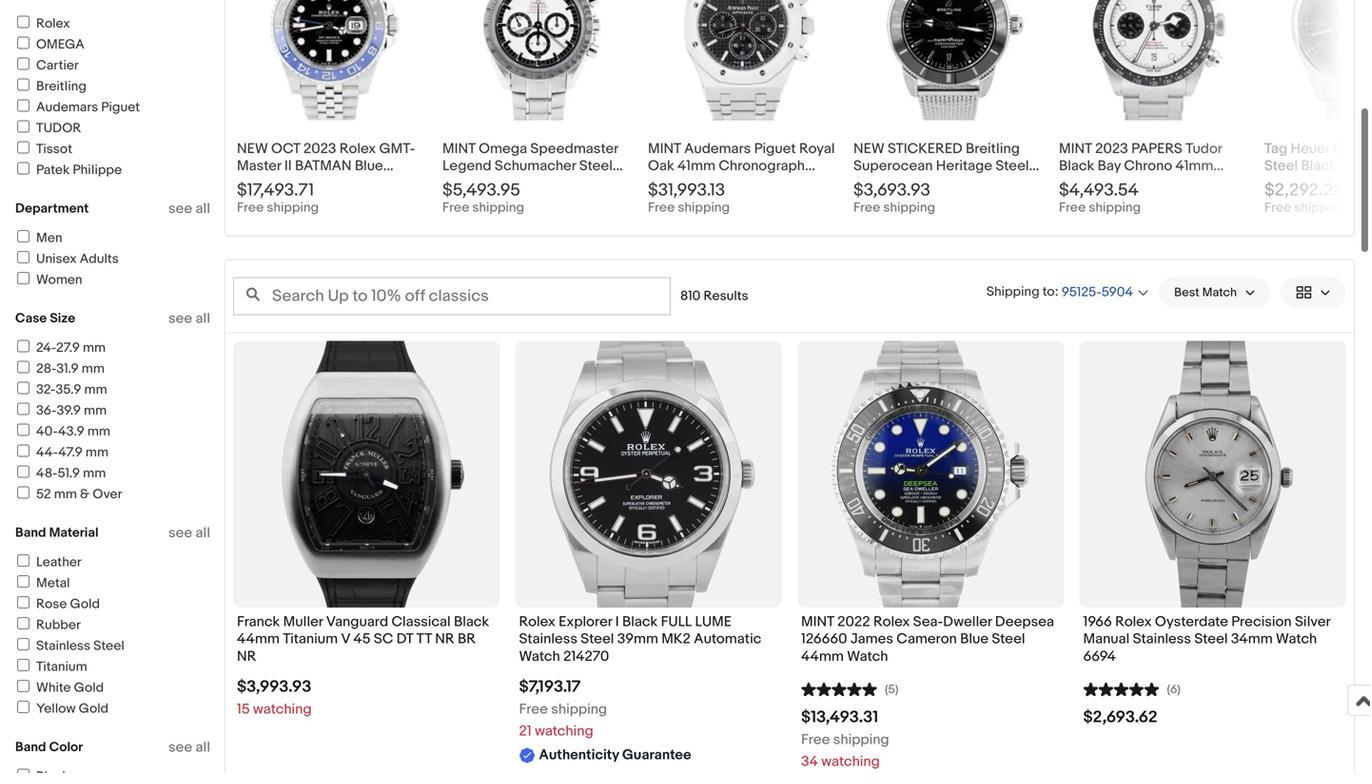 Task type: vqa. For each thing, say whether or not it's contained in the screenshot.
the Privacy
no



Task type: locate. For each thing, give the bounding box(es) containing it.
Black checkbox
[[17, 770, 30, 774]]

2 horizontal spatial watching
[[822, 754, 881, 771]]

2 horizontal spatial stainless
[[1133, 631, 1192, 649]]

see all for metal
[[168, 525, 210, 542]]

mm right 43.9
[[87, 424, 110, 440]]

shipping inside $2,292.22 free shipping
[[1295, 200, 1347, 216]]

2 band from the top
[[15, 740, 46, 756]]

0 vertical spatial band
[[15, 526, 46, 542]]

shipping inside $3,693.93 free shipping
[[884, 200, 936, 216]]

band up black checkbox
[[15, 740, 46, 756]]

2 see all from the top
[[168, 310, 210, 327]]

mm right 35.9
[[84, 382, 107, 398]]

tissot
[[36, 141, 72, 158]]

21
[[519, 724, 532, 741]]

$2,292.22 free shipping
[[1265, 180, 1347, 216]]

2 horizontal spatial watch
[[1277, 631, 1318, 649]]

free inside $4,493.54 free shipping
[[1060, 200, 1086, 216]]

stainless steel
[[36, 639, 124, 655]]

Rose Gold checkbox
[[17, 597, 30, 609]]

free inside $2,292.22 free shipping
[[1265, 200, 1292, 216]]

2 vertical spatial watching
[[822, 754, 881, 771]]

1 horizontal spatial watch
[[848, 649, 889, 666]]

watching for $7,193.17
[[535, 724, 594, 741]]

lume
[[695, 614, 732, 631]]

shipping for $13,493.31
[[834, 732, 890, 749]]

mm right 39.9
[[84, 403, 107, 419]]

free inside $5,493.95 free shipping
[[443, 200, 470, 216]]

titanium link
[[14, 660, 87, 676]]

omega link
[[14, 37, 85, 53]]

shipping inside $4,493.54 free shipping
[[1089, 200, 1142, 216]]

department
[[15, 201, 89, 217]]

36-39.9 mm link
[[14, 403, 107, 419]]

1 vertical spatial titanium
[[36, 660, 87, 676]]

1 all from the top
[[196, 200, 210, 218]]

1 see from the top
[[168, 200, 192, 218]]

0 horizontal spatial 5 out of 5 stars image
[[802, 681, 878, 698]]

0 horizontal spatial black
[[454, 614, 490, 631]]

1 vertical spatial watching
[[535, 724, 594, 741]]

steel down deepsea
[[992, 631, 1026, 649]]

band for band material
[[15, 526, 46, 542]]

rubber link
[[14, 618, 81, 634]]

rolex explorer i black full lume stainless steel 39mm mk2 automatic watch 214270 image
[[516, 341, 783, 608]]

5 out of 5 stars image up $13,493.31
[[802, 681, 878, 698]]

tag heuer carrera stainless steel black 41mm date automatic watch car2110.ba0724 image
[[1265, 0, 1371, 120]]

manual
[[1084, 631, 1130, 649]]

mm for 40-43.9 mm
[[87, 424, 110, 440]]

cartier link
[[14, 58, 79, 74]]

shipping inside $17,493.71 free shipping
[[267, 200, 319, 216]]

&
[[80, 487, 90, 503]]

1 band from the top
[[15, 526, 46, 542]]

$5,493.95 free shipping
[[443, 180, 525, 216]]

steel inside 1966 rolex oysterdate precision silver manual stainless steel 34mm watch 6694
[[1195, 631, 1229, 649]]

1 horizontal spatial 5 out of 5 stars image
[[1084, 681, 1160, 698]]

mm right 47.9
[[86, 445, 109, 461]]

48-
[[36, 466, 58, 482]]

band up leather option
[[15, 526, 46, 542]]

stainless inside 1966 rolex oysterdate precision silver manual stainless steel 34mm watch 6694
[[1133, 631, 1192, 649]]

black up br
[[454, 614, 490, 631]]

free inside $7,193.17 free shipping 21 watching
[[519, 702, 548, 719]]

free inside "$13,493.31 free shipping 34 watching"
[[802, 732, 831, 749]]

3 see all from the top
[[168, 525, 210, 542]]

44mm down franck
[[237, 631, 280, 649]]

stainless down explorer
[[519, 631, 578, 649]]

stainless down oysterdate
[[1133, 631, 1192, 649]]

titanium
[[283, 631, 338, 649], [36, 660, 87, 676]]

810 results
[[681, 288, 749, 305]]

watching right 34
[[822, 754, 881, 771]]

4 all from the top
[[196, 740, 210, 757]]

0 horizontal spatial watch
[[519, 649, 560, 666]]

mint 2022 rolex sea-dweller deepsea 126660 james cameron blue steel 44mm watch image
[[798, 341, 1065, 608]]

28-31.9 mm link
[[14, 361, 105, 377]]

rolex up james
[[874, 614, 910, 631]]

0 vertical spatial gold
[[70, 597, 100, 613]]

free for $2,292.22
[[1265, 200, 1292, 216]]

free inside $3,693.93 free shipping
[[854, 200, 881, 216]]

band for band color
[[15, 740, 46, 756]]

0 horizontal spatial 44mm
[[237, 631, 280, 649]]

rolex left explorer
[[519, 614, 556, 631]]

watch inside 1966 rolex oysterdate precision silver manual stainless steel 34mm watch 6694
[[1277, 631, 1318, 649]]

patek philippe
[[36, 162, 122, 179]]

women link
[[14, 272, 82, 288]]

52
[[36, 487, 51, 503]]

$3,993.93 15 watching
[[237, 678, 312, 719]]

0 horizontal spatial nr
[[237, 649, 256, 666]]

mm right 31.9
[[82, 361, 105, 377]]

Metal checkbox
[[17, 576, 30, 588]]

watching up authenticity
[[535, 724, 594, 741]]

1 5 out of 5 stars image from the left
[[802, 681, 878, 698]]

5 out of 5 stars image
[[802, 681, 878, 698], [1084, 681, 1160, 698]]

watching inside "$13,493.31 free shipping 34 watching"
[[822, 754, 881, 771]]

1 vertical spatial band
[[15, 740, 46, 756]]

watching inside $3,993.93 15 watching
[[253, 702, 312, 719]]

(6) link
[[1084, 681, 1181, 698]]

rolex up manual
[[1116, 614, 1152, 631]]

1 horizontal spatial black
[[623, 614, 658, 631]]

i
[[616, 614, 619, 631]]

mm right 27.9
[[83, 340, 106, 357]]

stainless inside rolex explorer i black full lume stainless steel 39mm mk2 automatic watch 214270
[[519, 631, 578, 649]]

1966 rolex oysterdate precision silver manual stainless steel 34mm watch 6694 image
[[1080, 341, 1347, 608]]

new oct 2023 rolex gmt-master ii batman blue jubilee 40mm watch 126710 blnr b+p image
[[237, 0, 427, 120]]

mint
[[802, 614, 835, 631]]

best match
[[1175, 285, 1238, 300]]

shipping inside $7,193.17 free shipping 21 watching
[[551, 702, 608, 719]]

watch up $7,193.17
[[519, 649, 560, 666]]

yellow
[[36, 702, 76, 718]]

$13,493.31 free shipping 34 watching
[[802, 708, 890, 771]]

nr
[[435, 631, 455, 649], [237, 649, 256, 666]]

watching inside $7,193.17 free shipping 21 watching
[[535, 724, 594, 741]]

TUDOR checkbox
[[17, 120, 30, 133]]

5 out of 5 stars image up $2,693.62
[[1084, 681, 1160, 698]]

mm for 24-27.9 mm
[[83, 340, 106, 357]]

shipping
[[267, 200, 319, 216], [473, 200, 525, 216], [678, 200, 730, 216], [884, 200, 936, 216], [1089, 200, 1142, 216], [1295, 200, 1347, 216], [551, 702, 608, 719], [834, 732, 890, 749]]

material
[[49, 526, 99, 542]]

free inside $17,493.71 free shipping
[[237, 200, 264, 216]]

shipping for $31,993.13
[[678, 200, 730, 216]]

breitling link
[[14, 79, 87, 95]]

watch down james
[[848, 649, 889, 666]]

mm
[[83, 340, 106, 357], [82, 361, 105, 377], [84, 382, 107, 398], [84, 403, 107, 419], [87, 424, 110, 440], [86, 445, 109, 461], [83, 466, 106, 482], [54, 487, 77, 503]]

free for $7,193.17
[[519, 702, 548, 719]]

44mm down 126660 at the bottom of the page
[[802, 649, 844, 666]]

black inside rolex explorer i black full lume stainless steel 39mm mk2 automatic watch 214270
[[623, 614, 658, 631]]

stainless for rolex
[[1133, 631, 1192, 649]]

mm up &
[[83, 466, 106, 482]]

mm for 36-39.9 mm
[[84, 403, 107, 419]]

1 horizontal spatial stainless
[[519, 631, 578, 649]]

1966
[[1084, 614, 1113, 631]]

stainless
[[519, 631, 578, 649], [1133, 631, 1192, 649], [36, 639, 90, 655]]

rolex explorer i black full lume stainless steel 39mm mk2 automatic watch 214270
[[519, 614, 762, 666]]

see all button for unisex adults
[[168, 200, 210, 218]]

shipping for $7,193.17
[[551, 702, 608, 719]]

watch down silver
[[1277, 631, 1318, 649]]

watching down $3,993.93
[[253, 702, 312, 719]]

shipping to : 95125-5904
[[987, 284, 1134, 301]]

all for metal
[[196, 525, 210, 542]]

mint audemars piguet royal oak 41mm chronograph black watch 26320st.oo.1220st.01 image
[[648, 0, 839, 120]]

shipping for $4,493.54
[[1089, 200, 1142, 216]]

titanium down the muller
[[283, 631, 338, 649]]

47.9
[[58, 445, 83, 461]]

tudor
[[36, 120, 81, 137]]

see all for 28-31.9 mm
[[168, 310, 210, 327]]

2 all from the top
[[196, 310, 210, 327]]

black
[[454, 614, 490, 631], [623, 614, 658, 631]]

gold right rose
[[70, 597, 100, 613]]

3 see all button from the top
[[168, 525, 210, 542]]

white gold
[[36, 681, 104, 697]]

1 see all from the top
[[168, 200, 210, 218]]

all for unisex adults
[[196, 200, 210, 218]]

black up 39mm
[[623, 614, 658, 631]]

mm for 44-47.9 mm
[[86, 445, 109, 461]]

$4,493.54 free shipping
[[1060, 180, 1142, 216]]

see all for unisex adults
[[168, 200, 210, 218]]

shipping inside $5,493.95 free shipping
[[473, 200, 525, 216]]

patek
[[36, 162, 70, 179]]

43.9
[[58, 424, 84, 440]]

free inside '$31,993.13 free shipping'
[[648, 200, 675, 216]]

24-27.9 mm link
[[14, 340, 106, 357]]

nr right tt
[[435, 631, 455, 649]]

3 see from the top
[[168, 525, 192, 542]]

52 mm & over
[[36, 487, 122, 503]]

free for $3,693.93
[[854, 200, 881, 216]]

piguet
[[101, 99, 140, 116]]

2 see from the top
[[168, 310, 192, 327]]

1 horizontal spatial titanium
[[283, 631, 338, 649]]

free for $4,493.54
[[1060, 200, 1086, 216]]

Yellow Gold checkbox
[[17, 702, 30, 714]]

steel up "214270"
[[581, 631, 614, 649]]

rose gold link
[[14, 597, 100, 613]]

1 see all button from the top
[[168, 200, 210, 218]]

watch
[[1277, 631, 1318, 649], [519, 649, 560, 666], [848, 649, 889, 666]]

nr down franck
[[237, 649, 256, 666]]

40-
[[36, 424, 58, 440]]

see all
[[168, 200, 210, 218], [168, 310, 210, 327], [168, 525, 210, 542], [168, 740, 210, 757]]

Tissot checkbox
[[17, 141, 30, 154]]

1 vertical spatial gold
[[74, 681, 104, 697]]

gold down white gold
[[79, 702, 109, 718]]

free for $5,493.95
[[443, 200, 470, 216]]

6694
[[1084, 649, 1117, 666]]

1 horizontal spatial watching
[[535, 724, 594, 741]]

$31,993.13 free shipping
[[648, 180, 730, 216]]

steel down oysterdate
[[1195, 631, 1229, 649]]

2 5 out of 5 stars image from the left
[[1084, 681, 1160, 698]]

case
[[15, 311, 47, 327]]

2 vertical spatial gold
[[79, 702, 109, 718]]

mint 2023 papers tudor black bay chrono 41mm white panda steel watch 79360 b+p image
[[1060, 0, 1250, 120]]

1 black from the left
[[454, 614, 490, 631]]

0 vertical spatial watching
[[253, 702, 312, 719]]

free
[[237, 200, 264, 216], [443, 200, 470, 216], [648, 200, 675, 216], [854, 200, 881, 216], [1060, 200, 1086, 216], [1265, 200, 1292, 216], [519, 702, 548, 719], [802, 732, 831, 749]]

810
[[681, 288, 701, 305]]

40-43.9 mm link
[[14, 424, 110, 440]]

$31,993.13
[[648, 180, 726, 201]]

gold up yellow gold
[[74, 681, 104, 697]]

steel inside rolex explorer i black full lume stainless steel 39mm mk2 automatic watch 214270
[[581, 631, 614, 649]]

Unisex Adults checkbox
[[17, 251, 30, 264]]

$17,493.71
[[237, 180, 314, 201]]

titanium up white gold link
[[36, 660, 87, 676]]

2 see all button from the top
[[168, 310, 210, 327]]

black inside franck muller vanguard classical black 44mm titanium v 45 sc dt tt nr br nr
[[454, 614, 490, 631]]

5 out of 5 stars image for stainless
[[1084, 681, 1160, 698]]

see
[[168, 200, 192, 218], [168, 310, 192, 327], [168, 525, 192, 542], [168, 740, 192, 757]]

$2,292.22
[[1265, 180, 1344, 201]]

see for 28-31.9 mm
[[168, 310, 192, 327]]

sc
[[374, 631, 394, 649]]

rolex up omega link
[[36, 16, 70, 32]]

best match button
[[1160, 278, 1272, 308]]

126660
[[802, 631, 848, 649]]

tudor link
[[14, 120, 81, 137]]

shipping inside "$13,493.31 free shipping 34 watching"
[[834, 732, 890, 749]]

deepsea
[[996, 614, 1055, 631]]

39mm
[[618, 631, 659, 649]]

1 horizontal spatial 44mm
[[802, 649, 844, 666]]

shipping for $3,693.93
[[884, 200, 936, 216]]

shipping for $17,493.71
[[267, 200, 319, 216]]

0 horizontal spatial stainless
[[36, 639, 90, 655]]

Breitling checkbox
[[17, 79, 30, 91]]

$3,993.93
[[237, 678, 312, 698]]

shipping inside '$31,993.13 free shipping'
[[678, 200, 730, 216]]

Patek Philippe checkbox
[[17, 162, 30, 175]]

mint omega speedmaster legend schumacher steel 42mm white watch 3506.31.00 b+p image
[[443, 0, 633, 120]]

OMEGA checkbox
[[17, 37, 30, 49]]

2 black from the left
[[623, 614, 658, 631]]

case size
[[15, 311, 75, 327]]

rolex
[[36, 16, 70, 32], [519, 614, 556, 631], [874, 614, 910, 631], [1116, 614, 1152, 631]]

0 horizontal spatial watching
[[253, 702, 312, 719]]

52 mm & over link
[[14, 487, 122, 503]]

stainless down rubber
[[36, 639, 90, 655]]

Enter your search keyword text field
[[233, 278, 671, 316]]

3 all from the top
[[196, 525, 210, 542]]

Men checkbox
[[17, 230, 30, 243]]

0 vertical spatial titanium
[[283, 631, 338, 649]]

Stainless Steel checkbox
[[17, 639, 30, 651]]

52 mm & Over checkbox
[[17, 487, 30, 499]]



Task type: describe. For each thing, give the bounding box(es) containing it.
franck muller vanguard classical black 44mm titanium v 45 sc dt tt nr br nr
[[237, 614, 490, 666]]

48-51.9 mm checkbox
[[17, 466, 30, 478]]

unisex
[[36, 251, 77, 268]]

35.9
[[56, 382, 81, 398]]

$4,493.54
[[1060, 180, 1139, 201]]

mm for 28-31.9 mm
[[82, 361, 105, 377]]

$7,193.17
[[519, 678, 581, 698]]

explorer
[[559, 614, 613, 631]]

28-
[[36, 361, 56, 377]]

24-
[[36, 340, 56, 357]]

cameron
[[897, 631, 958, 649]]

48-51.9 mm link
[[14, 466, 106, 482]]

31.9
[[56, 361, 79, 377]]

white
[[36, 681, 71, 697]]

:
[[1055, 284, 1059, 300]]

new stickered breitling superocean heritage steel 44mm black watch ab2030 b+p image
[[854, 0, 1044, 120]]

gold for rose gold
[[70, 597, 100, 613]]

$17,493.71 free shipping
[[237, 180, 319, 216]]

(6)
[[1168, 683, 1181, 698]]

cartier
[[36, 58, 79, 74]]

Titanium checkbox
[[17, 660, 30, 672]]

size
[[50, 311, 75, 327]]

24-27.9 mm checkbox
[[17, 340, 30, 353]]

yellow gold
[[36, 702, 109, 718]]

36-
[[36, 403, 57, 419]]

44-47.9 mm checkbox
[[17, 445, 30, 457]]

band color
[[15, 740, 83, 756]]

5 out of 5 stars image for 126660
[[802, 681, 878, 698]]

titanium inside franck muller vanguard classical black 44mm titanium v 45 sc dt tt nr br nr
[[283, 631, 338, 649]]

Rolex checkbox
[[17, 16, 30, 28]]

all for 28-31.9 mm
[[196, 310, 210, 327]]

women
[[36, 272, 82, 288]]

match
[[1203, 285, 1238, 300]]

$3,693.93 free shipping
[[854, 180, 936, 216]]

tissot link
[[14, 141, 72, 158]]

audemars piguet link
[[14, 99, 140, 116]]

precision
[[1232, 614, 1292, 631]]

watch inside the mint 2022 rolex sea-dweller deepsea 126660 james cameron blue steel 44mm watch
[[848, 649, 889, 666]]

patek philippe link
[[14, 162, 122, 179]]

white gold link
[[14, 681, 104, 697]]

rose gold
[[36, 597, 100, 613]]

51.9
[[58, 466, 80, 482]]

franck muller vanguard classical black 44mm titanium v 45 sc dt tt nr br nr link
[[237, 614, 496, 671]]

v
[[341, 631, 350, 649]]

men link
[[14, 230, 62, 247]]

unisex adults link
[[14, 251, 119, 268]]

4 see from the top
[[168, 740, 192, 757]]

rolex link
[[14, 16, 70, 32]]

adults
[[80, 251, 119, 268]]

free for $31,993.13
[[648, 200, 675, 216]]

44-47.9 mm
[[36, 445, 109, 461]]

free for $13,493.31
[[802, 732, 831, 749]]

audemars piguet
[[36, 99, 140, 116]]

tt
[[417, 631, 432, 649]]

silver
[[1296, 614, 1331, 631]]

$2,693.62
[[1084, 708, 1158, 728]]

shipping
[[987, 284, 1040, 300]]

watching for $13,493.31
[[822, 754, 881, 771]]

0 horizontal spatial titanium
[[36, 660, 87, 676]]

gold for yellow gold
[[79, 702, 109, 718]]

authenticity
[[539, 747, 619, 765]]

yellow gold link
[[14, 702, 109, 718]]

dt
[[397, 631, 413, 649]]

men
[[36, 230, 62, 247]]

omega
[[36, 37, 85, 53]]

sea-
[[914, 614, 944, 631]]

see all button for 28-31.9 mm
[[168, 310, 210, 327]]

Women checkbox
[[17, 272, 30, 285]]

mk2
[[662, 631, 691, 649]]

see all button for metal
[[168, 525, 210, 542]]

free for $17,493.71
[[237, 200, 264, 216]]

metal
[[36, 576, 70, 592]]

guarantee
[[623, 747, 692, 765]]

36-39.9 mm checkbox
[[17, 403, 30, 416]]

32-35.9 mm
[[36, 382, 107, 398]]

44mm inside franck muller vanguard classical black 44mm titanium v 45 sc dt tt nr br nr
[[237, 631, 280, 649]]

$3,693.93
[[854, 180, 931, 201]]

32-35.9 mm checkbox
[[17, 382, 30, 395]]

32-35.9 mm link
[[14, 382, 107, 398]]

leather
[[36, 555, 82, 571]]

classical
[[392, 614, 451, 631]]

franck muller vanguard classical black 44mm titanium v 45 sc dt tt nr br nr image
[[233, 341, 500, 608]]

Rubber checkbox
[[17, 618, 30, 630]]

shipping for $2,292.22
[[1295, 200, 1347, 216]]

see for metal
[[168, 525, 192, 542]]

Audemars Piguet checkbox
[[17, 99, 30, 112]]

mm for 32-35.9 mm
[[84, 382, 107, 398]]

4 see all button from the top
[[168, 740, 210, 757]]

watch inside rolex explorer i black full lume stainless steel 39mm mk2 automatic watch 214270
[[519, 649, 560, 666]]

view: gallery view image
[[1297, 283, 1332, 303]]

44mm inside the mint 2022 rolex sea-dweller deepsea 126660 james cameron blue steel 44mm watch
[[802, 649, 844, 666]]

steel inside the mint 2022 rolex sea-dweller deepsea 126660 james cameron blue steel 44mm watch
[[992, 631, 1026, 649]]

gold for white gold
[[74, 681, 104, 697]]

rolex inside 1966 rolex oysterdate precision silver manual stainless steel 34mm watch 6694
[[1116, 614, 1152, 631]]

Leather checkbox
[[17, 555, 30, 567]]

stainless steel link
[[14, 639, 124, 655]]

(5) link
[[802, 681, 899, 698]]

audemars
[[36, 99, 98, 116]]

28-31.9 mm checkbox
[[17, 361, 30, 374]]

15
[[237, 702, 250, 719]]

james
[[851, 631, 894, 649]]

see for unisex adults
[[168, 200, 192, 218]]

unisex adults
[[36, 251, 119, 268]]

1 horizontal spatial nr
[[435, 631, 455, 649]]

mint 2022 rolex sea-dweller deepsea 126660 james cameron blue steel 44mm watch
[[802, 614, 1055, 666]]

mm for 48-51.9 mm
[[83, 466, 106, 482]]

4 see all from the top
[[168, 740, 210, 757]]

44-47.9 mm link
[[14, 445, 109, 461]]

rolex inside rolex explorer i black full lume stainless steel 39mm mk2 automatic watch 214270
[[519, 614, 556, 631]]

1966 rolex oysterdate precision silver manual stainless steel 34mm watch 6694
[[1084, 614, 1331, 666]]

40-43.9 mm checkbox
[[17, 424, 30, 437]]

Cartier checkbox
[[17, 58, 30, 70]]

48-51.9 mm
[[36, 466, 106, 482]]

40-43.9 mm
[[36, 424, 110, 440]]

to
[[1043, 284, 1055, 300]]

authenticity guarantee
[[539, 747, 692, 765]]

36-39.9 mm
[[36, 403, 107, 419]]

shipping for $5,493.95
[[473, 200, 525, 216]]

stainless for explorer
[[519, 631, 578, 649]]

mm left &
[[54, 487, 77, 503]]

White Gold checkbox
[[17, 681, 30, 693]]

24-27.9 mm
[[36, 340, 106, 357]]

$5,493.95
[[443, 180, 521, 201]]

mint 2022 rolex sea-dweller deepsea 126660 james cameron blue steel 44mm watch link
[[802, 614, 1061, 671]]

$7,193.17 free shipping 21 watching
[[519, 678, 608, 741]]

45
[[354, 631, 371, 649]]

rolex inside the mint 2022 rolex sea-dweller deepsea 126660 james cameron blue steel 44mm watch
[[874, 614, 910, 631]]

oysterdate
[[1156, 614, 1229, 631]]

steel up white gold
[[93, 639, 124, 655]]



